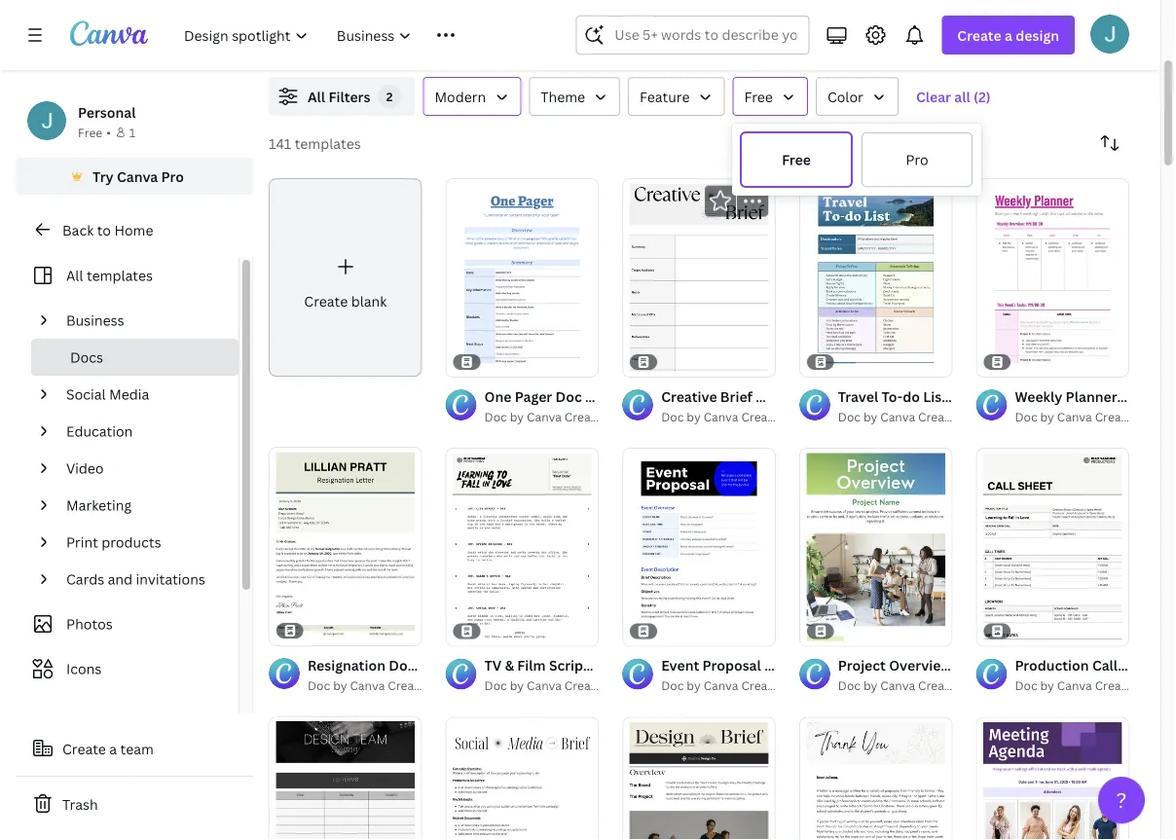 Task type: vqa. For each thing, say whether or not it's contained in the screenshot.
access.
no



Task type: locate. For each thing, give the bounding box(es) containing it.
create left team
[[62, 740, 106, 758]]

create a blank doc element
[[269, 178, 422, 377]]

doc by canva creative studio link
[[485, 407, 652, 426], [662, 407, 829, 426], [838, 407, 1006, 426], [1015, 407, 1176, 426], [308, 676, 475, 695], [485, 677, 652, 696], [662, 677, 829, 696], [838, 677, 1006, 696], [1015, 677, 1176, 696]]

create inside create a blank doc element
[[304, 292, 348, 310]]

create left design
[[958, 26, 1002, 44]]

by
[[510, 408, 524, 424], [687, 408, 701, 424], [864, 408, 878, 424], [1041, 408, 1055, 424], [333, 677, 347, 693], [510, 678, 524, 694], [687, 678, 701, 694], [864, 678, 878, 694], [1041, 678, 1055, 694]]

try canva pro
[[93, 167, 184, 186]]

creative for weekly planner doc in magenta light pink vibrant professional style image
[[1095, 408, 1143, 424]]

one pager doc in black and white blue light blue classic professional style image
[[446, 178, 599, 377]]

doc by canva creative studio link for project overview doc in light green blue vibrant professional style image
[[838, 677, 1006, 696]]

a left team
[[109, 740, 117, 758]]

2 filter options selected element
[[378, 85, 402, 108]]

a for design
[[1005, 26, 1013, 44]]

0 horizontal spatial pro
[[161, 167, 184, 186]]

doc by canva creative studio for creative brief doc in black and white grey editorial style image
[[662, 408, 829, 424]]

create
[[958, 26, 1002, 44], [304, 292, 348, 310], [62, 740, 106, 758]]

•
[[106, 124, 111, 140]]

clear
[[916, 87, 951, 106]]

cards and invitations
[[66, 570, 205, 589]]

doc by canva creative studio link for travel to-do list doc in teal pastel green pastel purple vibrant professional style image at right top
[[838, 407, 1006, 426]]

creative for tv & film script professional doc in black and white agnostic style image at the bottom
[[565, 678, 612, 694]]

2 vertical spatial free
[[782, 150, 811, 169]]

all filters
[[308, 87, 371, 106]]

social media link
[[58, 376, 227, 413]]

doc by canva creative studio link for event proposal doc in black blue vibrant professional style image
[[662, 677, 829, 696]]

back
[[62, 221, 94, 239]]

canva for event proposal doc in black blue vibrant professional style image
[[704, 678, 739, 694]]

141
[[269, 134, 291, 152]]

products
[[102, 533, 161, 552]]

create left blank
[[304, 292, 348, 310]]

doc by canva creative studio link for production call sheet professional doc in black and white agnostic style image
[[1015, 677, 1176, 696]]

cards
[[66, 570, 104, 589]]

canva for one pager doc in black and white blue light blue classic professional style image
[[527, 408, 562, 424]]

doc by canva creative studio link for tv & film script professional doc in black and white agnostic style image at the bottom
[[485, 677, 652, 696]]

doc by canva creative studio
[[485, 408, 652, 424], [662, 408, 829, 424], [838, 408, 1006, 424], [1015, 408, 1176, 424], [308, 677, 475, 693], [485, 678, 652, 694], [662, 678, 829, 694], [838, 678, 1006, 694], [1015, 678, 1176, 694]]

pro button
[[861, 131, 974, 188]]

create inside create a design dropdown button
[[958, 26, 1002, 44]]

creative brief doc in black and white grey editorial style image
[[623, 178, 776, 377]]

filters
[[329, 87, 371, 106]]

create inside create a team button
[[62, 740, 106, 758]]

free
[[745, 87, 773, 106], [78, 124, 103, 140], [782, 150, 811, 169]]

project overview doc in light green blue vibrant professional style image
[[799, 448, 953, 646]]

0 horizontal spatial all
[[66, 266, 83, 285]]

studio
[[615, 408, 652, 424], [792, 408, 829, 424], [969, 408, 1006, 424], [1145, 408, 1176, 424], [438, 677, 475, 693], [615, 678, 652, 694], [792, 678, 829, 694], [969, 678, 1006, 694], [1145, 678, 1176, 694]]

tv & film script professional doc in black and white agnostic style image
[[446, 448, 599, 646]]

by for doc by canva creative studio link related to weekly planner doc in magenta light pink vibrant professional style image
[[1041, 408, 1055, 424]]

color button
[[816, 77, 899, 116]]

templates
[[295, 134, 361, 152], [87, 266, 153, 285]]

doc by canva creative studio for travel to-do list doc in teal pastel green pastel purple vibrant professional style image at right top
[[838, 408, 1006, 424]]

templates right 141
[[295, 134, 361, 152]]

print
[[66, 533, 98, 552]]

0 horizontal spatial free
[[78, 124, 103, 140]]

(2)
[[974, 87, 991, 106]]

social media
[[66, 385, 149, 404]]

blank
[[351, 292, 387, 310]]

2 horizontal spatial create
[[958, 26, 1002, 44]]

doc by canva creative studio link for one pager doc in black and white blue light blue classic professional style image
[[485, 407, 652, 426]]

social media brief doc in black and white editorial style image
[[446, 717, 599, 840]]

creative for event proposal doc in black blue vibrant professional style image
[[742, 678, 789, 694]]

doc
[[485, 408, 507, 424], [662, 408, 684, 424], [838, 408, 861, 424], [1015, 408, 1038, 424], [308, 677, 330, 693], [485, 678, 507, 694], [662, 678, 684, 694], [838, 678, 861, 694], [1015, 678, 1038, 694]]

a inside button
[[109, 740, 117, 758]]

doc for doc by canva creative studio link related to weekly planner doc in magenta light pink vibrant professional style image
[[1015, 408, 1038, 424]]

a for team
[[109, 740, 117, 758]]

all
[[308, 87, 325, 106], [66, 266, 83, 285]]

1 horizontal spatial templates
[[295, 134, 361, 152]]

0 vertical spatial a
[[1005, 26, 1013, 44]]

doc for project overview doc in light green blue vibrant professional style image's doc by canva creative studio link
[[838, 678, 861, 694]]

meeting agenda doc in purple white classic professional style image
[[976, 717, 1130, 840]]

1 horizontal spatial a
[[1005, 26, 1013, 44]]

free button
[[733, 77, 808, 116], [740, 131, 853, 188]]

? button
[[1099, 777, 1145, 824]]

modern button
[[423, 77, 521, 116]]

theme
[[541, 87, 585, 106]]

doc by canva creative studio for weekly planner doc in magenta light pink vibrant professional style image
[[1015, 408, 1176, 424]]

1 vertical spatial all
[[66, 266, 83, 285]]

0 horizontal spatial templates
[[87, 266, 153, 285]]

doc for doc by canva creative studio link for travel to-do list doc in teal pastel green pastel purple vibrant professional style image at right top
[[838, 408, 861, 424]]

icons link
[[27, 651, 227, 688]]

1 vertical spatial templates
[[87, 266, 153, 285]]

create for create a team
[[62, 740, 106, 758]]

all down back
[[66, 266, 83, 285]]

top level navigation element
[[171, 16, 529, 55], [171, 16, 529, 55]]

canva
[[117, 167, 158, 186], [527, 408, 562, 424], [704, 408, 739, 424], [881, 408, 916, 424], [1058, 408, 1093, 424], [350, 677, 385, 693], [527, 678, 562, 694], [704, 678, 739, 694], [881, 678, 916, 694], [1058, 678, 1093, 694]]

pro
[[906, 150, 929, 169], [161, 167, 184, 186]]

2
[[386, 88, 394, 104]]

free button left color
[[733, 77, 808, 116]]

all for all filters
[[308, 87, 325, 106]]

create for create a design
[[958, 26, 1002, 44]]

back to home
[[62, 221, 153, 239]]

pro down clear
[[906, 150, 929, 169]]

photos link
[[27, 606, 227, 643]]

1 horizontal spatial create
[[304, 292, 348, 310]]

a inside dropdown button
[[1005, 26, 1013, 44]]

0 vertical spatial free button
[[733, 77, 808, 116]]

None search field
[[576, 16, 810, 55]]

doc by canva creative studio for production call sheet professional doc in black and white agnostic style image
[[1015, 678, 1176, 694]]

1 horizontal spatial all
[[308, 87, 325, 106]]

creative for travel to-do list doc in teal pastel green pastel purple vibrant professional style image at right top
[[919, 408, 966, 424]]

travel to-do list doc in teal pastel green pastel purple vibrant professional style image
[[799, 178, 953, 377]]

try canva pro button
[[16, 158, 253, 195]]

0 horizontal spatial a
[[109, 740, 117, 758]]

1 horizontal spatial pro
[[906, 150, 929, 169]]

free button down color
[[740, 131, 853, 188]]

pro inside button
[[906, 150, 929, 169]]

2 vertical spatial create
[[62, 740, 106, 758]]

doc by canva creative studio link for creative brief doc in black and white grey editorial style image
[[662, 407, 829, 426]]

a
[[1005, 26, 1013, 44], [109, 740, 117, 758]]

creative for resignation doc in light green black professional style image
[[388, 677, 435, 693]]

templates down back to home
[[87, 266, 153, 285]]

0 vertical spatial all
[[308, 87, 325, 106]]

1 vertical spatial a
[[109, 740, 117, 758]]

marketing link
[[58, 487, 227, 524]]

studio for doc by canva creative studio link associated with tv & film script professional doc in black and white agnostic style image at the bottom
[[615, 678, 652, 694]]

all left filters
[[308, 87, 325, 106]]

pro up back to home link
[[161, 167, 184, 186]]

studio for doc by canva creative studio link corresponding to event proposal doc in black blue vibrant professional style image
[[792, 678, 829, 694]]

business link
[[58, 302, 227, 339]]

0 horizontal spatial create
[[62, 740, 106, 758]]

create a design
[[958, 26, 1060, 44]]

free •
[[78, 124, 111, 140]]

doc by canva creative studio for resignation doc in light green black professional style image
[[308, 677, 475, 693]]

2 horizontal spatial free
[[782, 150, 811, 169]]

doc for doc by canva creative studio link related to resignation doc in light green black professional style image
[[308, 677, 330, 693]]

0 vertical spatial templates
[[295, 134, 361, 152]]

by for doc by canva creative studio link related to resignation doc in light green black professional style image
[[333, 677, 347, 693]]

create a team
[[62, 740, 154, 758]]

a left design
[[1005, 26, 1013, 44]]

by for doc by canva creative studio link associated with tv & film script professional doc in black and white agnostic style image at the bottom
[[510, 678, 524, 694]]

trash link
[[16, 785, 253, 824]]

creative
[[565, 408, 612, 424], [742, 408, 789, 424], [919, 408, 966, 424], [1095, 408, 1143, 424], [388, 677, 435, 693], [565, 678, 612, 694], [742, 678, 789, 694], [919, 678, 966, 694], [1095, 678, 1143, 694]]

doc by canva creative studio for tv & film script professional doc in black and white agnostic style image at the bottom
[[485, 678, 652, 694]]

free for the "free" button to the bottom
[[782, 150, 811, 169]]

1 horizontal spatial free
[[745, 87, 773, 106]]

and
[[108, 570, 133, 589]]

design team glossary doc in black and white grey editorial style image
[[269, 717, 422, 840]]

0 vertical spatial free
[[745, 87, 773, 106]]

doc by canva creative studio link for resignation doc in light green black professional style image
[[308, 676, 475, 695]]

1 vertical spatial create
[[304, 292, 348, 310]]

0 vertical spatial create
[[958, 26, 1002, 44]]

templates for 141 templates
[[295, 134, 361, 152]]



Task type: describe. For each thing, give the bounding box(es) containing it.
weekly planner doc in magenta light pink vibrant professional style image
[[976, 178, 1130, 377]]

canva for travel to-do list doc in teal pastel green pastel purple vibrant professional style image at right top
[[881, 408, 916, 424]]

resignation doc in light green black professional style image
[[269, 447, 422, 646]]

docs
[[70, 348, 103, 367]]

create a design button
[[942, 16, 1075, 55]]

1 vertical spatial free
[[78, 124, 103, 140]]

education link
[[58, 413, 227, 450]]

templates for all templates
[[87, 266, 153, 285]]

invitations
[[136, 570, 205, 589]]

thank you letter doc in black and white simple elegant style image
[[799, 717, 953, 840]]

create for create blank
[[304, 292, 348, 310]]

media
[[109, 385, 149, 404]]

design
[[1016, 26, 1060, 44]]

feature button
[[628, 77, 725, 116]]

canva for creative brief doc in black and white grey editorial style image
[[704, 408, 739, 424]]

to
[[97, 221, 111, 239]]

social
[[66, 385, 106, 404]]

doc for doc by canva creative studio link corresponding to event proposal doc in black blue vibrant professional style image
[[662, 678, 684, 694]]

all
[[955, 87, 971, 106]]

by for project overview doc in light green blue vibrant professional style image's doc by canva creative studio link
[[864, 678, 878, 694]]

doc for production call sheet professional doc in black and white agnostic style image's doc by canva creative studio link
[[1015, 678, 1038, 694]]

video
[[66, 459, 104, 478]]

canva for resignation doc in light green black professional style image
[[350, 677, 385, 693]]

create blank link
[[269, 178, 422, 377]]

canva for weekly planner doc in magenta light pink vibrant professional style image
[[1058, 408, 1093, 424]]

print products link
[[58, 524, 227, 561]]

creative for project overview doc in light green blue vibrant professional style image
[[919, 678, 966, 694]]

doc by canva creative studio for project overview doc in light green blue vibrant professional style image
[[838, 678, 1006, 694]]

trash
[[62, 795, 98, 814]]

studio for project overview doc in light green blue vibrant professional style image's doc by canva creative studio link
[[969, 678, 1006, 694]]

canva for project overview doc in light green blue vibrant professional style image
[[881, 678, 916, 694]]

studio for doc by canva creative studio link related to one pager doc in black and white blue light blue classic professional style image
[[615, 408, 652, 424]]

education
[[66, 422, 133, 441]]

modern
[[435, 87, 486, 106]]

by for doc by canva creative studio link for travel to-do list doc in teal pastel green pastel purple vibrant professional style image at right top
[[864, 408, 878, 424]]

studio for doc by canva creative studio link for travel to-do list doc in teal pastel green pastel purple vibrant professional style image at right top
[[969, 408, 1006, 424]]

theme button
[[529, 77, 620, 116]]

creative for production call sheet professional doc in black and white agnostic style image
[[1095, 678, 1143, 694]]

marketing
[[66, 496, 132, 515]]

doc for doc by canva creative studio link related to one pager doc in black and white blue light blue classic professional style image
[[485, 408, 507, 424]]

back to home link
[[16, 210, 253, 249]]

all templates link
[[27, 257, 227, 294]]

home
[[114, 221, 153, 239]]

creative for one pager doc in black and white blue light blue classic professional style image
[[565, 408, 612, 424]]

?
[[1117, 786, 1127, 814]]

studio for production call sheet professional doc in black and white agnostic style image's doc by canva creative studio link
[[1145, 678, 1176, 694]]

1 vertical spatial free button
[[740, 131, 853, 188]]

doc for doc by canva creative studio link associated with tv & film script professional doc in black and white agnostic style image at the bottom
[[485, 678, 507, 694]]

cards and invitations link
[[58, 561, 227, 598]]

141 templates
[[269, 134, 361, 152]]

all for all templates
[[66, 266, 83, 285]]

all templates
[[66, 266, 153, 285]]

studio for doc by canva creative studio link related to weekly planner doc in magenta light pink vibrant professional style image
[[1145, 408, 1176, 424]]

clear all (2)
[[916, 87, 991, 106]]

1
[[129, 124, 136, 140]]

personal
[[78, 103, 136, 121]]

icons
[[66, 660, 102, 678]]

video link
[[58, 450, 227, 487]]

by for production call sheet professional doc in black and white agnostic style image's doc by canva creative studio link
[[1041, 678, 1055, 694]]

john smith image
[[1091, 14, 1130, 53]]

color
[[828, 87, 864, 106]]

pro inside button
[[161, 167, 184, 186]]

canva for tv & film script professional doc in black and white agnostic style image at the bottom
[[527, 678, 562, 694]]

doc by canva creative studio for event proposal doc in black blue vibrant professional style image
[[662, 678, 829, 694]]

studio for doc by canva creative studio link for creative brief doc in black and white grey editorial style image
[[792, 408, 829, 424]]

try
[[93, 167, 114, 186]]

create a team button
[[16, 729, 253, 768]]

free for the topmost the "free" button
[[745, 87, 773, 106]]

clear all (2) button
[[907, 77, 1001, 116]]

canva inside button
[[117, 167, 158, 186]]

design brief professional doc in beige black brown sleek minimalist style image
[[623, 717, 776, 840]]

studio for doc by canva creative studio link related to resignation doc in light green black professional style image
[[438, 677, 475, 693]]

team
[[120, 740, 154, 758]]

production call sheet professional doc in black and white agnostic style image
[[976, 448, 1130, 646]]

business
[[66, 311, 124, 330]]

photos
[[66, 615, 113, 634]]

creative for creative brief doc in black and white grey editorial style image
[[742, 408, 789, 424]]

feature
[[640, 87, 690, 106]]

by for doc by canva creative studio link related to one pager doc in black and white blue light blue classic professional style image
[[510, 408, 524, 424]]

doc for doc by canva creative studio link for creative brief doc in black and white grey editorial style image
[[662, 408, 684, 424]]

canva for production call sheet professional doc in black and white agnostic style image
[[1058, 678, 1093, 694]]

Search search field
[[615, 17, 797, 54]]

doc by canva creative studio link for weekly planner doc in magenta light pink vibrant professional style image
[[1015, 407, 1176, 426]]

Sort by button
[[1091, 124, 1130, 163]]

event proposal doc in black blue vibrant professional style image
[[623, 448, 776, 646]]

print products
[[66, 533, 161, 552]]

create blank
[[304, 292, 387, 310]]

by for doc by canva creative studio link corresponding to event proposal doc in black blue vibrant professional style image
[[687, 678, 701, 694]]

by for doc by canva creative studio link for creative brief doc in black and white grey editorial style image
[[687, 408, 701, 424]]

doc by canva creative studio for one pager doc in black and white blue light blue classic professional style image
[[485, 408, 652, 424]]



